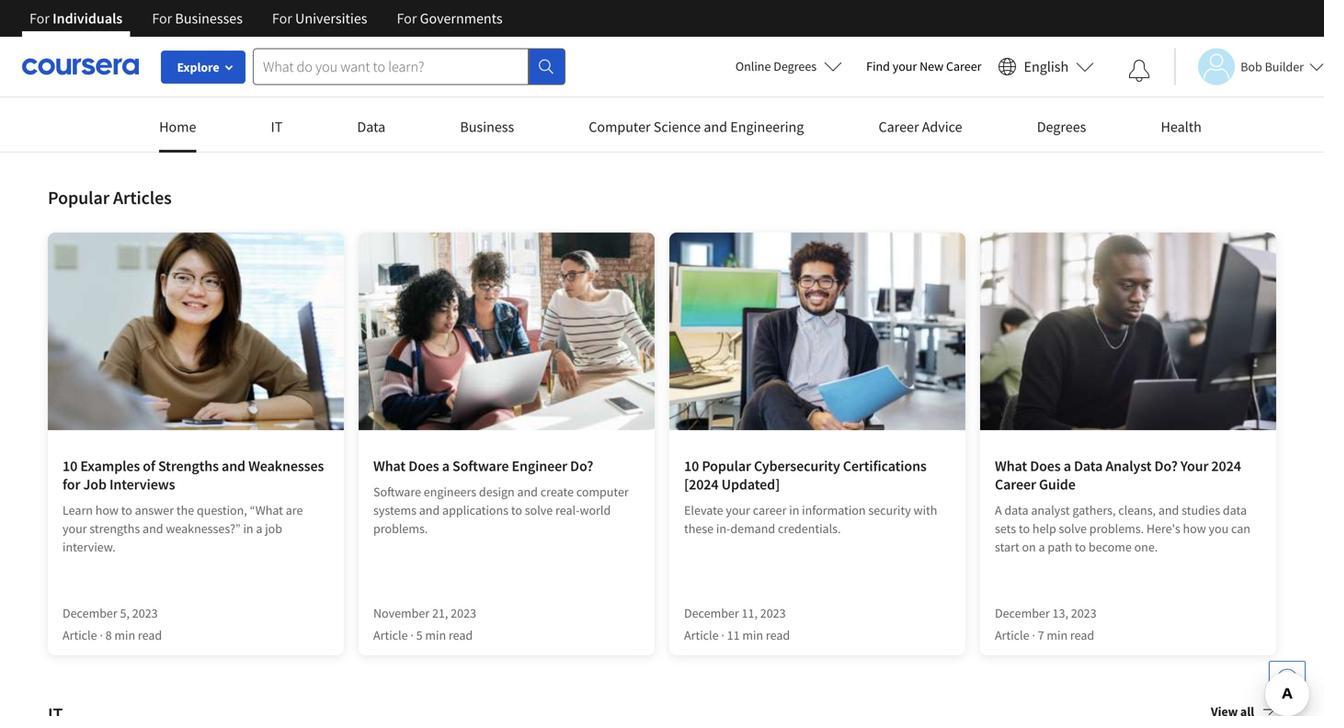 Task type: locate. For each thing, give the bounding box(es) containing it.
do? for engineer
[[570, 457, 594, 476]]

article inside december 5, 2023 article · 8 min read
[[63, 627, 97, 644]]

what up systems on the left bottom
[[373, 457, 406, 476]]

find
[[867, 58, 890, 75]]

1 horizontal spatial data
[[1223, 502, 1247, 519]]

data left analyst
[[1074, 457, 1103, 476]]

10 popular cybersecurity certifications [2024 updated] elevate your career in information security with these in-demand credentials.
[[684, 457, 938, 537]]

2023 for in
[[760, 605, 786, 622]]

2 · from the left
[[411, 627, 414, 644]]

2 horizontal spatial career
[[995, 476, 1037, 494]]

1 do? from the left
[[570, 457, 594, 476]]

2 for from the left
[[152, 9, 172, 28]]

2 min from the left
[[425, 627, 446, 644]]

10 inside 10 popular cybersecurity certifications [2024 updated] elevate your career in information security with these in-demand credentials.
[[684, 457, 699, 476]]

your up in-
[[726, 502, 751, 519]]

2 read from the left
[[449, 627, 473, 644]]

1 horizontal spatial what
[[995, 457, 1028, 476]]

december up 7
[[995, 605, 1050, 622]]

min inside november 21, 2023 article · 5 min read
[[425, 627, 446, 644]]

these
[[684, 521, 714, 537]]

· inside december 5, 2023 article · 8 min read
[[100, 627, 103, 644]]

0 vertical spatial popular
[[48, 186, 110, 209]]

3 min from the left
[[743, 627, 764, 644]]

to inside what does a software engineer do? software engineers design and create computer systems and applications to solve real-world problems.
[[511, 502, 522, 519]]

2 do? from the left
[[1155, 457, 1178, 476]]

to
[[121, 502, 132, 519], [511, 502, 522, 519], [1019, 521, 1030, 537], [1075, 539, 1086, 556]]

1 horizontal spatial 10
[[684, 457, 699, 476]]

problems.
[[373, 521, 428, 537], [1090, 521, 1144, 537]]

on
[[1022, 539, 1036, 556]]

0 horizontal spatial solve
[[525, 502, 553, 519]]

· for design
[[411, 627, 414, 644]]

read inside december 13, 2023 article · 7 min read
[[1071, 627, 1095, 644]]

1 december from the left
[[63, 605, 118, 622]]

studies
[[1182, 502, 1221, 519]]

what up a
[[995, 457, 1028, 476]]

read
[[138, 627, 162, 644], [449, 627, 473, 644], [766, 627, 790, 644], [1071, 627, 1095, 644]]

universities
[[295, 9, 367, 28]]

december inside december 11, 2023 article · 11 min read
[[684, 605, 739, 622]]

online
[[736, 58, 771, 75]]

data right a
[[1005, 502, 1029, 519]]

do? for analyst
[[1155, 457, 1178, 476]]

does up engineers
[[409, 457, 439, 476]]

does up analyst
[[1030, 457, 1061, 476]]

3 2023 from the left
[[760, 605, 786, 622]]

0 vertical spatial solve
[[525, 502, 553, 519]]

2 vertical spatial your
[[63, 521, 87, 537]]

to inside "10 examples of strengths and weaknesses for job interviews learn how to answer the question, "what are your strengths and weaknesses?" in a job interview."
[[121, 502, 132, 519]]

and up here's at the right
[[1159, 502, 1180, 519]]

min inside december 11, 2023 article · 11 min read
[[743, 627, 764, 644]]

december inside december 13, 2023 article · 7 min read
[[995, 605, 1050, 622]]

article down november
[[373, 627, 408, 644]]

popular left articles
[[48, 186, 110, 209]]

2 2023 from the left
[[451, 605, 476, 622]]

in-
[[716, 521, 731, 537]]

for
[[29, 9, 50, 28], [152, 9, 172, 28], [272, 9, 292, 28], [397, 9, 417, 28]]

a inside "10 examples of strengths and weaknesses for job interviews learn how to answer the question, "what are your strengths and weaknesses?" in a job interview."
[[256, 521, 263, 537]]

degrees down english at top
[[1037, 118, 1087, 136]]

1 vertical spatial career
[[879, 118, 919, 136]]

0 vertical spatial software
[[453, 457, 509, 476]]

a left job
[[256, 521, 263, 537]]

and right science
[[704, 118, 728, 136]]

your down learn
[[63, 521, 87, 537]]

article left 7
[[995, 627, 1030, 644]]

2023 right 21, on the bottom of the page
[[451, 605, 476, 622]]

job
[[265, 521, 282, 537]]

updated]
[[722, 476, 780, 494]]

information
[[802, 502, 866, 519]]

· left 11
[[721, 627, 725, 644]]

health link
[[1161, 118, 1202, 150]]

0 horizontal spatial popular
[[48, 186, 110, 209]]

1 · from the left
[[100, 627, 103, 644]]

december 13, 2023 article · 7 min read
[[995, 605, 1097, 644]]

to down "design"
[[511, 502, 522, 519]]

0 vertical spatial in
[[789, 502, 800, 519]]

december for guide
[[995, 605, 1050, 622]]

· left '8'
[[100, 627, 103, 644]]

solve up path
[[1059, 521, 1087, 537]]

1 min from the left
[[114, 627, 135, 644]]

min
[[114, 627, 135, 644], [425, 627, 446, 644], [743, 627, 764, 644], [1047, 627, 1068, 644]]

weaknesses?"
[[166, 521, 241, 537]]

for left businesses
[[152, 9, 172, 28]]

read right 11
[[766, 627, 790, 644]]

read right 5
[[449, 627, 473, 644]]

· inside december 13, 2023 article · 7 min read
[[1032, 627, 1036, 644]]

individuals
[[53, 9, 123, 28]]

2 horizontal spatial december
[[995, 605, 1050, 622]]

10 left job
[[63, 457, 77, 476]]

[featured image] three software engineers collaborate on a project at the office. image
[[359, 233, 655, 430]]

problems. inside what does a data analyst do? your 2024 career guide a data analyst gathers, cleans, and studies data sets to help solve problems. here's how you can start on a path to become one.
[[1090, 521, 1144, 537]]

1 vertical spatial data
[[1074, 457, 1103, 476]]

does for data
[[1030, 457, 1061, 476]]

design
[[479, 484, 515, 500]]

1 problems. from the left
[[373, 521, 428, 537]]

november 21, 2023 article · 5 min read
[[373, 605, 476, 644]]

do? left your
[[1155, 457, 1178, 476]]

"what
[[250, 502, 283, 519]]

10 inside "10 examples of strengths and weaknesses for job interviews learn how to answer the question, "what are your strengths and weaknesses?" in a job interview."
[[63, 457, 77, 476]]

1 vertical spatial solve
[[1059, 521, 1087, 537]]

read inside november 21, 2023 article · 5 min read
[[449, 627, 473, 644]]

article inside december 13, 2023 article · 7 min read
[[995, 627, 1030, 644]]

credentials.
[[778, 521, 841, 537]]

article inside december 11, 2023 article · 11 min read
[[684, 627, 719, 644]]

2 article from the left
[[373, 627, 408, 644]]

for left individuals
[[29, 9, 50, 28]]

december
[[63, 605, 118, 622], [684, 605, 739, 622], [995, 605, 1050, 622]]

min right 11
[[743, 627, 764, 644]]

1 vertical spatial your
[[726, 502, 751, 519]]

1 10 from the left
[[63, 457, 77, 476]]

4 for from the left
[[397, 9, 417, 28]]

popular up elevate
[[702, 457, 751, 476]]

cleans,
[[1119, 502, 1156, 519]]

1 horizontal spatial your
[[726, 502, 751, 519]]

does for software
[[409, 457, 439, 476]]

1 for from the left
[[29, 9, 50, 28]]

degrees right online
[[774, 58, 817, 75]]

2 what from the left
[[995, 457, 1028, 476]]

4 read from the left
[[1071, 627, 1095, 644]]

2 problems. from the left
[[1090, 521, 1144, 537]]

a up engineers
[[442, 457, 450, 476]]

What do you want to learn? text field
[[253, 48, 529, 85]]

data down the what do you want to learn? text field
[[357, 118, 386, 136]]

0 horizontal spatial how
[[95, 502, 119, 519]]

builder
[[1265, 58, 1304, 75]]

0 vertical spatial degrees
[[774, 58, 817, 75]]

engineer
[[512, 457, 568, 476]]

2023 inside december 11, 2023 article · 11 min read
[[760, 605, 786, 622]]

3 for from the left
[[272, 9, 292, 28]]

career advice link
[[879, 118, 963, 150]]

1 vertical spatial degrees
[[1037, 118, 1087, 136]]

does inside what does a data analyst do? your 2024 career guide a data analyst gathers, cleans, and studies data sets to help solve problems. here's how you can start on a path to become one.
[[1030, 457, 1061, 476]]

0 horizontal spatial problems.
[[373, 521, 428, 537]]

what inside what does a software engineer do? software engineers design and create computer systems and applications to solve real-world problems.
[[373, 457, 406, 476]]

2023 inside december 5, 2023 article · 8 min read
[[132, 605, 158, 622]]

2023 right 5,
[[132, 605, 158, 622]]

0 vertical spatial your
[[893, 58, 917, 75]]

your
[[1181, 457, 1209, 476]]

how inside "10 examples of strengths and weaknesses for job interviews learn how to answer the question, "what are your strengths and weaknesses?" in a job interview."
[[95, 502, 119, 519]]

0 horizontal spatial december
[[63, 605, 118, 622]]

to up strengths on the left of page
[[121, 502, 132, 519]]

do? inside what does a software engineer do? software engineers design and create computer systems and applications to solve real-world problems.
[[570, 457, 594, 476]]

for for individuals
[[29, 9, 50, 28]]

4 · from the left
[[1032, 627, 1036, 644]]

for for businesses
[[152, 9, 172, 28]]

min for career
[[743, 627, 764, 644]]

does inside what does a software engineer do? software engineers design and create computer systems and applications to solve real-world problems.
[[409, 457, 439, 476]]

article inside november 21, 2023 article · 5 min read
[[373, 627, 408, 644]]

and down engineer
[[517, 484, 538, 500]]

a right on
[[1039, 539, 1045, 556]]

how up strengths on the left of page
[[95, 502, 119, 519]]

1 horizontal spatial data
[[1074, 457, 1103, 476]]

1 vertical spatial software
[[373, 484, 421, 500]]

2 vertical spatial career
[[995, 476, 1037, 494]]

read right '8'
[[138, 627, 162, 644]]

0 horizontal spatial data
[[1005, 502, 1029, 519]]

business link
[[460, 118, 514, 150]]

for businesses
[[152, 9, 243, 28]]

article left 11
[[684, 627, 719, 644]]

1 article from the left
[[63, 627, 97, 644]]

applications
[[442, 502, 509, 519]]

1 horizontal spatial solve
[[1059, 521, 1087, 537]]

1 horizontal spatial do?
[[1155, 457, 1178, 476]]

career
[[947, 58, 982, 75], [879, 118, 919, 136], [995, 476, 1037, 494]]

for left universities
[[272, 9, 292, 28]]

1 horizontal spatial december
[[684, 605, 739, 622]]

career up a
[[995, 476, 1037, 494]]

analyst
[[1031, 502, 1070, 519]]

computer science and engineering
[[589, 118, 804, 136]]

2 december from the left
[[684, 605, 739, 622]]

can
[[1232, 521, 1251, 537]]

1 does from the left
[[409, 457, 439, 476]]

explore button
[[161, 51, 246, 84]]

None search field
[[253, 48, 566, 85]]

problems. down systems on the left bottom
[[373, 521, 428, 537]]

what for what does a software engineer do?
[[373, 457, 406, 476]]

article left '8'
[[63, 627, 97, 644]]

for governments
[[397, 9, 503, 28]]

2023 inside december 13, 2023 article · 7 min read
[[1071, 605, 1097, 622]]

degrees link
[[1037, 118, 1087, 150]]

gathers,
[[1073, 502, 1116, 519]]

1 vertical spatial popular
[[702, 457, 751, 476]]

show notifications image
[[1129, 60, 1151, 82]]

0 horizontal spatial in
[[243, 521, 253, 537]]

find your new career link
[[857, 55, 991, 78]]

0 horizontal spatial do?
[[570, 457, 594, 476]]

min inside december 5, 2023 article · 8 min read
[[114, 627, 135, 644]]

· for career
[[1032, 627, 1036, 644]]

· left 5
[[411, 627, 414, 644]]

engineering
[[731, 118, 804, 136]]

min inside december 13, 2023 article · 7 min read
[[1047, 627, 1068, 644]]

0 vertical spatial career
[[947, 58, 982, 75]]

min right 5
[[425, 627, 446, 644]]

your right find
[[893, 58, 917, 75]]

article
[[63, 627, 97, 644], [373, 627, 408, 644], [684, 627, 719, 644], [995, 627, 1030, 644]]

do?
[[570, 457, 594, 476], [1155, 457, 1178, 476]]

december 5, 2023 article · 8 min read
[[63, 605, 162, 644]]

2023 right 11,
[[760, 605, 786, 622]]

0 horizontal spatial degrees
[[774, 58, 817, 75]]

december up '8'
[[63, 605, 118, 622]]

4 2023 from the left
[[1071, 605, 1097, 622]]

3 · from the left
[[721, 627, 725, 644]]

0 horizontal spatial does
[[409, 457, 439, 476]]

0 horizontal spatial what
[[373, 457, 406, 476]]

health
[[1161, 118, 1202, 136]]

read inside december 11, 2023 article · 11 min read
[[766, 627, 790, 644]]

problems. up the become
[[1090, 521, 1144, 537]]

weaknesses
[[248, 457, 324, 476]]

december up 11
[[684, 605, 739, 622]]

3 read from the left
[[766, 627, 790, 644]]

2 10 from the left
[[684, 457, 699, 476]]

read for in
[[766, 627, 790, 644]]

what inside what does a data analyst do? your 2024 career guide a data analyst gathers, cleans, and studies data sets to help solve problems. here's how you can start on a path to become one.
[[995, 457, 1028, 476]]

11
[[727, 627, 740, 644]]

how down the studies
[[1183, 521, 1207, 537]]

min right '8'
[[114, 627, 135, 644]]

analyst
[[1106, 457, 1152, 476]]

career left advice
[[879, 118, 919, 136]]

your
[[893, 58, 917, 75], [726, 502, 751, 519], [63, 521, 87, 537]]

11,
[[742, 605, 758, 622]]

do? up computer
[[570, 457, 594, 476]]

engineers
[[424, 484, 477, 500]]

science
[[654, 118, 701, 136]]

career inside what does a data analyst do? your 2024 career guide a data analyst gathers, cleans, and studies data sets to help solve problems. here's how you can start on a path to become one.
[[995, 476, 1037, 494]]

4 min from the left
[[1047, 627, 1068, 644]]

1 horizontal spatial how
[[1183, 521, 1207, 537]]

popular inside 10 popular cybersecurity certifications [2024 updated] elevate your career in information security with these in-demand credentials.
[[702, 457, 751, 476]]

2023 inside november 21, 2023 article · 5 min read
[[451, 605, 476, 622]]

systems
[[373, 502, 417, 519]]

and down engineers
[[419, 502, 440, 519]]

software up "design"
[[453, 457, 509, 476]]

solve down create
[[525, 502, 553, 519]]

1 horizontal spatial software
[[453, 457, 509, 476]]

find your new career
[[867, 58, 982, 75]]

career right new
[[947, 58, 982, 75]]

1 data from the left
[[1005, 502, 1029, 519]]

data up can
[[1223, 502, 1247, 519]]

min for design
[[425, 627, 446, 644]]

december inside december 5, 2023 article · 8 min read
[[63, 605, 118, 622]]

1 2023 from the left
[[132, 605, 158, 622]]

december for learn
[[63, 605, 118, 622]]

1 horizontal spatial problems.
[[1090, 521, 1144, 537]]

1 what from the left
[[373, 457, 406, 476]]

0 horizontal spatial career
[[879, 118, 919, 136]]

to right path
[[1075, 539, 1086, 556]]

3 december from the left
[[995, 605, 1050, 622]]

do? inside what does a data analyst do? your 2024 career guide a data analyst gathers, cleans, and studies data sets to help solve problems. here's how you can start on a path to become one.
[[1155, 457, 1178, 476]]

1 horizontal spatial career
[[947, 58, 982, 75]]

0 horizontal spatial your
[[63, 521, 87, 537]]

0 vertical spatial data
[[357, 118, 386, 136]]

1 vertical spatial how
[[1183, 521, 1207, 537]]

software
[[453, 457, 509, 476], [373, 484, 421, 500]]

articles
[[113, 186, 172, 209]]

min right 7
[[1047, 627, 1068, 644]]

data
[[1005, 502, 1029, 519], [1223, 502, 1247, 519]]

business
[[460, 118, 514, 136]]

for for universities
[[272, 9, 292, 28]]

read right 7
[[1071, 627, 1095, 644]]

· inside november 21, 2023 article · 5 min read
[[411, 627, 414, 644]]

21,
[[432, 605, 448, 622]]

to right sets
[[1019, 521, 1030, 537]]

in up "credentials."
[[789, 502, 800, 519]]

4 article from the left
[[995, 627, 1030, 644]]

2 does from the left
[[1030, 457, 1061, 476]]

· left 7
[[1032, 627, 1036, 644]]

read inside december 5, 2023 article · 8 min read
[[138, 627, 162, 644]]

1 horizontal spatial does
[[1030, 457, 1061, 476]]

3 article from the left
[[684, 627, 719, 644]]

· for career
[[721, 627, 725, 644]]

· inside december 11, 2023 article · 11 min read
[[721, 627, 725, 644]]

for up the what do you want to learn? text field
[[397, 9, 417, 28]]

what
[[373, 457, 406, 476], [995, 457, 1028, 476]]

your inside 10 popular cybersecurity certifications [2024 updated] elevate your career in information security with these in-demand credentials.
[[726, 502, 751, 519]]

does
[[409, 457, 439, 476], [1030, 457, 1061, 476]]

2023 for and
[[451, 605, 476, 622]]

1 horizontal spatial popular
[[702, 457, 751, 476]]

[featured image] a woman talks about her weaknesses during a job interview. image
[[48, 233, 344, 430]]

in left job
[[243, 521, 253, 537]]

1 vertical spatial in
[[243, 521, 253, 537]]

1 horizontal spatial in
[[789, 502, 800, 519]]

2023 right '13,'
[[1071, 605, 1097, 622]]

10 up elevate
[[684, 457, 699, 476]]

what for what does a data analyst do? your 2024 career guide
[[995, 457, 1028, 476]]

read for and
[[449, 627, 473, 644]]

1 read from the left
[[138, 627, 162, 644]]

software up systems on the left bottom
[[373, 484, 421, 500]]

answer
[[135, 502, 174, 519]]

a
[[442, 457, 450, 476], [1064, 457, 1071, 476], [256, 521, 263, 537], [1039, 539, 1045, 556]]

0 vertical spatial how
[[95, 502, 119, 519]]

computer science and engineering link
[[589, 118, 804, 150]]

0 horizontal spatial 10
[[63, 457, 77, 476]]



Task type: describe. For each thing, give the bounding box(es) containing it.
it link
[[271, 118, 283, 150]]

bob builder
[[1241, 58, 1304, 75]]

5,
[[120, 605, 130, 622]]

online degrees button
[[721, 46, 857, 86]]

it
[[271, 118, 283, 136]]

what does a software engineer do? software engineers design and create computer systems and applications to solve real-world problems.
[[373, 457, 629, 537]]

and inside what does a data analyst do? your 2024 career guide a data analyst gathers, cleans, and studies data sets to help solve problems. here's how you can start on a path to become one.
[[1159, 502, 1180, 519]]

2023 for learn
[[132, 605, 158, 622]]

businesses
[[175, 9, 243, 28]]

december 11, 2023 article · 11 min read
[[684, 605, 790, 644]]

0 horizontal spatial software
[[373, 484, 421, 500]]

a
[[995, 502, 1002, 519]]

become
[[1089, 539, 1132, 556]]

elevate
[[684, 502, 724, 519]]

1 horizontal spatial degrees
[[1037, 118, 1087, 136]]

english
[[1024, 57, 1069, 76]]

10 for 10 popular cybersecurity certifications [2024 updated]
[[684, 457, 699, 476]]

article for career
[[995, 627, 1030, 644]]

2 data from the left
[[1223, 502, 1247, 519]]

10 examples of strengths and weaknesses for job interviews learn how to answer the question, "what are your strengths and weaknesses?" in a job interview.
[[63, 457, 324, 556]]

13,
[[1053, 605, 1069, 622]]

one.
[[1135, 539, 1158, 556]]

interviews
[[109, 476, 175, 494]]

in inside 10 popular cybersecurity certifications [2024 updated] elevate your career in information security with these in-demand credentials.
[[789, 502, 800, 519]]

demand
[[731, 521, 776, 537]]

min for career
[[1047, 627, 1068, 644]]

are
[[286, 502, 303, 519]]

explore
[[177, 59, 219, 75]]

read for learn
[[138, 627, 162, 644]]

banner navigation
[[15, 0, 518, 37]]

governments
[[420, 9, 503, 28]]

online degrees
[[736, 58, 817, 75]]

examples
[[80, 457, 140, 476]]

computer
[[589, 118, 651, 136]]

for universities
[[272, 9, 367, 28]]

home
[[159, 118, 196, 136]]

10 for 10 examples of strengths and weaknesses for job interviews
[[63, 457, 77, 476]]

2024
[[1212, 457, 1242, 476]]

a inside what does a software engineer do? software engineers design and create computer systems and applications to solve real-world problems.
[[442, 457, 450, 476]]

here's
[[1147, 521, 1181, 537]]

5
[[416, 627, 423, 644]]

in inside "10 examples of strengths and weaknesses for job interviews learn how to answer the question, "what are your strengths and weaknesses?" in a job interview."
[[243, 521, 253, 537]]

min for interviews
[[114, 627, 135, 644]]

article for interviews
[[63, 627, 97, 644]]

article for career
[[684, 627, 719, 644]]

with
[[914, 502, 938, 519]]

advice
[[922, 118, 963, 136]]

how inside what does a data analyst do? your 2024 career guide a data analyst gathers, cleans, and studies data sets to help solve problems. here's how you can start on a path to become one.
[[1183, 521, 1207, 537]]

security
[[869, 502, 911, 519]]

a up analyst
[[1064, 457, 1071, 476]]

world
[[580, 502, 611, 519]]

for individuals
[[29, 9, 123, 28]]

coursera image
[[22, 52, 139, 81]]

career advice
[[879, 118, 963, 136]]

bob builder button
[[1175, 48, 1325, 85]]

cybersecurity
[[754, 457, 840, 476]]

8
[[105, 627, 112, 644]]

english button
[[991, 37, 1102, 97]]

strengths
[[158, 457, 219, 476]]

coursera articles hero banner image
[[780, 0, 1056, 98]]

data link
[[357, 118, 386, 150]]

2023 for guide
[[1071, 605, 1097, 622]]

data inside what does a data analyst do? your 2024 career guide a data analyst gathers, cleans, and studies data sets to help solve problems. here's how you can start on a path to become one.
[[1074, 457, 1103, 476]]

solve inside what does a software engineer do? software engineers design and create computer systems and applications to solve real-world problems.
[[525, 502, 553, 519]]

interview.
[[63, 539, 116, 556]]

december for in
[[684, 605, 739, 622]]

question,
[[197, 502, 247, 519]]

and right strengths
[[222, 457, 246, 476]]

your inside "10 examples of strengths and weaknesses for job interviews learn how to answer the question, "what are your strengths and weaknesses?" in a job interview."
[[63, 521, 87, 537]]

· for interviews
[[100, 627, 103, 644]]

computer
[[576, 484, 629, 500]]

career
[[753, 502, 787, 519]]

path
[[1048, 539, 1073, 556]]

create
[[541, 484, 574, 500]]

new
[[920, 58, 944, 75]]

read for guide
[[1071, 627, 1095, 644]]

popular articles
[[48, 186, 172, 209]]

the
[[176, 502, 194, 519]]

certifications
[[843, 457, 927, 476]]

real-
[[556, 502, 580, 519]]

7
[[1038, 627, 1045, 644]]

you
[[1209, 521, 1229, 537]]

solve inside what does a data analyst do? your 2024 career guide a data analyst gathers, cleans, and studies data sets to help solve problems. here's how you can start on a path to become one.
[[1059, 521, 1087, 537]]

bob
[[1241, 58, 1263, 75]]

[featured image] a data scientist works on a desktop computer in an office. image
[[981, 233, 1277, 430]]

0 horizontal spatial data
[[357, 118, 386, 136]]

of
[[143, 457, 155, 476]]

help
[[1033, 521, 1057, 537]]

strengths
[[90, 521, 140, 537]]

sets
[[995, 521, 1017, 537]]

problems. inside what does a software engineer do? software engineers design and create computer systems and applications to solve real-world problems.
[[373, 521, 428, 537]]

degrees inside online degrees dropdown button
[[774, 58, 817, 75]]

learn
[[63, 502, 93, 519]]

[featured image] a person in a blue button-down and black cardigan holds a blue folder and sits at a desk with a laptop and two monitors. image
[[670, 233, 966, 430]]

and down the answer
[[143, 521, 163, 537]]

article for design
[[373, 627, 408, 644]]

help center image
[[1277, 669, 1299, 691]]

for
[[63, 476, 80, 494]]

start
[[995, 539, 1020, 556]]

job
[[83, 476, 107, 494]]

home link
[[159, 118, 196, 153]]

[2024
[[684, 476, 719, 494]]

2 horizontal spatial your
[[893, 58, 917, 75]]

for for governments
[[397, 9, 417, 28]]

and inside "link"
[[704, 118, 728, 136]]

november
[[373, 605, 430, 622]]



Task type: vqa. For each thing, say whether or not it's contained in the screenshot.


